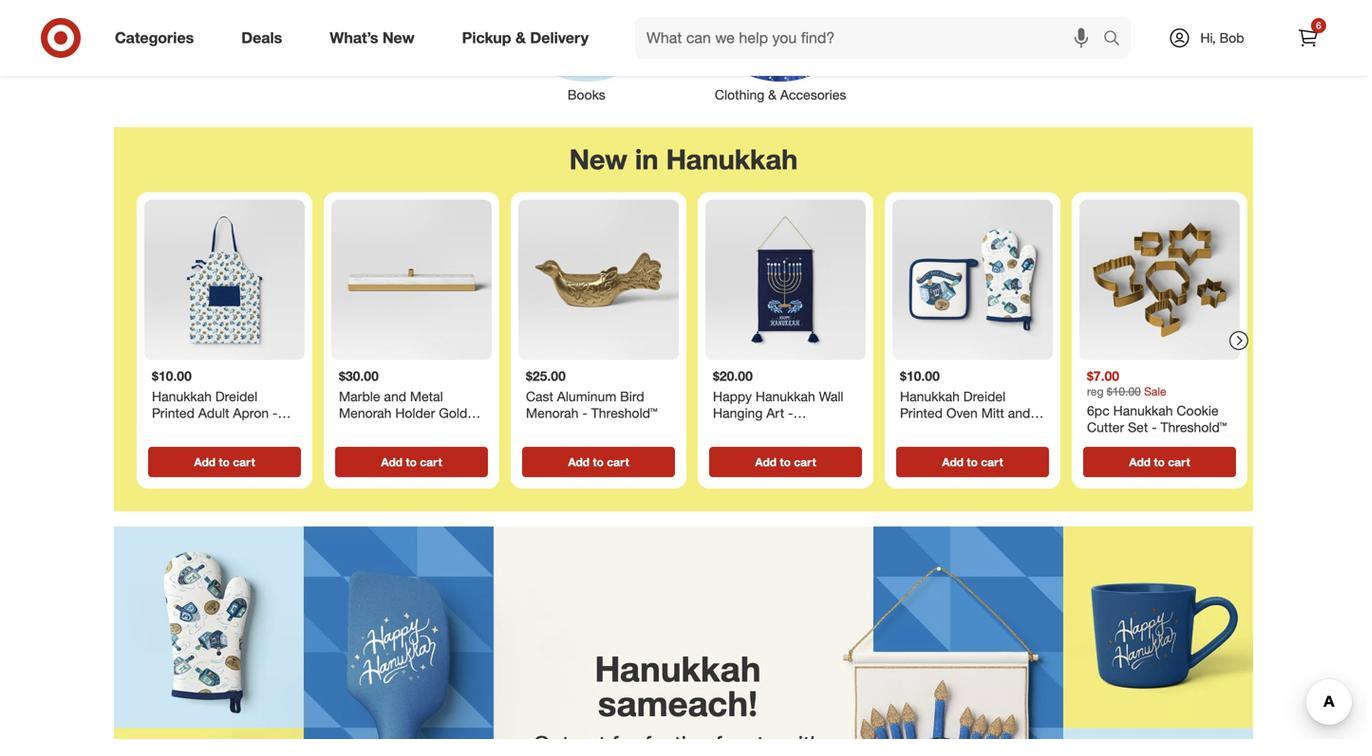 Task type: vqa. For each thing, say whether or not it's contained in the screenshot.
Cane
no



Task type: locate. For each thing, give the bounding box(es) containing it.
menorah
[[339, 405, 392, 421], [526, 405, 579, 421]]

threshold™ down happy at the right bottom of the page
[[713, 421, 779, 438]]

-
[[273, 405, 278, 421], [471, 405, 476, 421], [582, 405, 588, 421], [788, 405, 793, 421], [1152, 419, 1157, 436]]

6pc
[[1087, 402, 1110, 419]]

hanukkah inside "$7.00 reg $10.00 sale 6pc hanukkah cookie cutter set - threshold™"
[[1113, 402, 1173, 419]]

3 to from the left
[[593, 455, 604, 469]]

& right clothing
[[768, 86, 777, 103]]

to for apron
[[219, 455, 230, 469]]

6 to from the left
[[1154, 455, 1165, 469]]

4 add from the left
[[755, 455, 777, 469]]

to for hanukkah
[[1154, 455, 1165, 469]]

$7.00
[[1087, 368, 1119, 384]]

metal
[[410, 388, 443, 405]]

bird
[[620, 388, 644, 405]]

wall
[[819, 388, 844, 405]]

add
[[194, 455, 216, 469], [381, 455, 403, 469], [568, 455, 590, 469], [755, 455, 777, 469], [942, 455, 964, 469], [1129, 455, 1151, 469]]

happy hanukkah wall hanging art - threshold™ image
[[705, 200, 866, 360]]

search
[[1095, 30, 1140, 49]]

1 vertical spatial &
[[768, 86, 777, 103]]

0 horizontal spatial &
[[516, 29, 526, 47]]

4 add to cart button from the left
[[709, 447, 862, 477]]

0 horizontal spatial $10.00
[[152, 368, 192, 384]]

- right set
[[1152, 419, 1157, 436]]

threshold™ inside "$7.00 reg $10.00 sale 6pc hanukkah cookie cutter set - threshold™"
[[1161, 419, 1227, 436]]

- right art
[[788, 405, 793, 421]]

add to cart button for apron
[[148, 447, 301, 477]]

$10.00
[[152, 368, 192, 384], [900, 368, 940, 384], [1107, 384, 1141, 399]]

menorah inside $25.00 cast aluminum bird menorah - threshold™
[[526, 405, 579, 421]]

1 add to cart from the left
[[194, 455, 255, 469]]

cart for $7.00 reg $10.00 sale 6pc hanukkah cookie cutter set - threshold™
[[1168, 455, 1190, 469]]

3 add to cart button from the left
[[522, 447, 675, 477]]

add for $30.00 marble and metal menorah holder gold - threshold™
[[381, 455, 403, 469]]

books
[[568, 86, 606, 103]]

printed
[[152, 405, 195, 421]]

1 vertical spatial new
[[569, 142, 627, 176]]

add to cart
[[194, 455, 255, 469], [381, 455, 442, 469], [568, 455, 629, 469], [755, 455, 816, 469], [942, 455, 1003, 469], [1129, 455, 1190, 469]]

- right gold
[[471, 405, 476, 421]]

new in hanukkah
[[569, 142, 798, 176]]

6 link
[[1287, 17, 1329, 59]]

- right apron
[[273, 405, 278, 421]]

categories
[[115, 29, 194, 47]]

apron
[[233, 405, 269, 421]]

$10.00 inside $10.00 hanukkah dreidel printed adult apron - threshold™
[[152, 368, 192, 384]]

cart for $25.00 cast aluminum bird menorah - threshold™
[[607, 455, 629, 469]]

0 vertical spatial &
[[516, 29, 526, 47]]

4 to from the left
[[780, 455, 791, 469]]

- right cast
[[582, 405, 588, 421]]

2 add from the left
[[381, 455, 403, 469]]

new right what's
[[382, 29, 415, 47]]

6 add to cart from the left
[[1129, 455, 1190, 469]]

add to cart button for holder
[[335, 447, 488, 477]]

$25.00 cast aluminum bird menorah - threshold™
[[526, 368, 657, 421]]

2 horizontal spatial $10.00
[[1107, 384, 1141, 399]]

$10.00 hanukkah dreidel printed adult apron - threshold™
[[152, 368, 278, 438]]

sale
[[1144, 384, 1166, 399]]

to for holder
[[406, 455, 417, 469]]

2 add to cart button from the left
[[335, 447, 488, 477]]

2 cart from the left
[[420, 455, 442, 469]]

6pc hanukkah cookie cutter set - threshold™ image
[[1080, 200, 1240, 360]]

- inside $10.00 hanukkah dreidel printed adult apron - threshold™
[[273, 405, 278, 421]]

cast aluminum bird menorah - threshold™ image
[[518, 200, 679, 360]]

6 cart from the left
[[1168, 455, 1190, 469]]

new left in
[[569, 142, 627, 176]]

6 add to cart button from the left
[[1083, 447, 1236, 477]]

add for $25.00 cast aluminum bird menorah - threshold™
[[568, 455, 590, 469]]

to for art
[[780, 455, 791, 469]]

accesories
[[780, 86, 846, 103]]

new inside carousel region
[[569, 142, 627, 176]]

$10.00 inside "$7.00 reg $10.00 sale 6pc hanukkah cookie cutter set - threshold™"
[[1107, 384, 1141, 399]]

0 horizontal spatial menorah
[[339, 405, 392, 421]]

3 add to cart from the left
[[568, 455, 629, 469]]

4 add to cart from the left
[[755, 455, 816, 469]]

6 add from the left
[[1129, 455, 1151, 469]]

cart for $20.00 happy hanukkah wall hanging art - threshold™
[[794, 455, 816, 469]]

2 menorah from the left
[[526, 405, 579, 421]]

happy
[[713, 388, 752, 405]]

cart
[[233, 455, 255, 469], [420, 455, 442, 469], [607, 455, 629, 469], [794, 455, 816, 469], [981, 455, 1003, 469], [1168, 455, 1190, 469]]

threshold™ right cast
[[591, 405, 657, 421]]

delivery
[[530, 29, 589, 47]]

menorah inside $30.00 marble and metal menorah holder gold - threshold™
[[339, 405, 392, 421]]

1 to from the left
[[219, 455, 230, 469]]

add to cart button for hanukkah
[[1083, 447, 1236, 477]]

1 horizontal spatial $10.00
[[900, 368, 940, 384]]

1 cart from the left
[[233, 455, 255, 469]]

2 add to cart from the left
[[381, 455, 442, 469]]

- inside "$20.00 happy hanukkah wall hanging art - threshold™"
[[788, 405, 793, 421]]

add to cart for holder
[[381, 455, 442, 469]]

hanukkah sameach!
[[595, 648, 761, 725]]

threshold™ down marble
[[339, 421, 405, 438]]

4 cart from the left
[[794, 455, 816, 469]]

2 to from the left
[[406, 455, 417, 469]]

clothing & accesories link
[[684, 0, 878, 105]]

0 horizontal spatial new
[[382, 29, 415, 47]]

add to cart for apron
[[194, 455, 255, 469]]

& right pickup
[[516, 29, 526, 47]]

hanukkah dreidel printed oven mitt and potholder set - threshold™ image
[[892, 200, 1053, 360]]

1 horizontal spatial new
[[569, 142, 627, 176]]

threshold™ down dreidel
[[152, 421, 218, 438]]

hi,
[[1201, 29, 1216, 46]]

$10.00 for $10.00
[[900, 368, 940, 384]]

to
[[219, 455, 230, 469], [406, 455, 417, 469], [593, 455, 604, 469], [780, 455, 791, 469], [967, 455, 978, 469], [1154, 455, 1165, 469]]

3 add from the left
[[568, 455, 590, 469]]

1 add to cart button from the left
[[148, 447, 301, 477]]

1 menorah from the left
[[339, 405, 392, 421]]

0 vertical spatial new
[[382, 29, 415, 47]]

art
[[766, 405, 784, 421]]

add for $10.00 hanukkah dreidel printed adult apron - threshold™
[[194, 455, 216, 469]]

& for clothing
[[768, 86, 777, 103]]

5 add from the left
[[942, 455, 964, 469]]

menorah down $25.00
[[526, 405, 579, 421]]

hanukkah
[[666, 142, 798, 176], [152, 388, 212, 405], [756, 388, 815, 405], [1113, 402, 1173, 419], [595, 648, 761, 690]]

add to cart button
[[148, 447, 301, 477], [335, 447, 488, 477], [522, 447, 675, 477], [709, 447, 862, 477], [896, 447, 1049, 477], [1083, 447, 1236, 477]]

1 horizontal spatial menorah
[[526, 405, 579, 421]]

cast
[[526, 388, 553, 405]]

menorah down $30.00
[[339, 405, 392, 421]]

5 add to cart button from the left
[[896, 447, 1049, 477]]

add for $20.00 happy hanukkah wall hanging art - threshold™
[[755, 455, 777, 469]]

cart for $30.00 marble and metal menorah holder gold - threshold™
[[420, 455, 442, 469]]

dreidel
[[215, 388, 257, 405]]

bob
[[1220, 29, 1244, 46]]

threshold™ inside $30.00 marble and metal menorah holder gold - threshold™
[[339, 421, 405, 438]]

add to cart for hanukkah
[[1129, 455, 1190, 469]]

carousel region
[[114, 127, 1253, 527]]

what's new
[[330, 29, 415, 47]]

3 cart from the left
[[607, 455, 629, 469]]

1 horizontal spatial &
[[768, 86, 777, 103]]

deals
[[241, 29, 282, 47]]

5 to from the left
[[967, 455, 978, 469]]

threshold™ down sale
[[1161, 419, 1227, 436]]

threshold™ inside "$20.00 happy hanukkah wall hanging art - threshold™"
[[713, 421, 779, 438]]

&
[[516, 29, 526, 47], [768, 86, 777, 103]]

threshold™
[[591, 405, 657, 421], [1161, 419, 1227, 436], [152, 421, 218, 438], [339, 421, 405, 438], [713, 421, 779, 438]]

1 add from the left
[[194, 455, 216, 469]]

pickup & delivery link
[[446, 17, 612, 59]]

hi, bob
[[1201, 29, 1244, 46]]

new
[[382, 29, 415, 47], [569, 142, 627, 176]]



Task type: describe. For each thing, give the bounding box(es) containing it.
cookie
[[1177, 402, 1219, 419]]

marble
[[339, 388, 380, 405]]

books link
[[490, 0, 684, 105]]

$30.00
[[339, 368, 379, 384]]

search button
[[1095, 17, 1140, 63]]

sameach!
[[598, 683, 758, 725]]

clothing & accesories
[[715, 86, 846, 103]]

5 add to cart from the left
[[942, 455, 1003, 469]]

cutter
[[1087, 419, 1124, 436]]

add to cart for art
[[755, 455, 816, 469]]

- inside $30.00 marble and metal menorah holder gold - threshold™
[[471, 405, 476, 421]]

threshold™ inside $25.00 cast aluminum bird menorah - threshold™
[[591, 405, 657, 421]]

$30.00 marble and metal menorah holder gold - threshold™
[[339, 368, 476, 438]]

holder
[[395, 405, 435, 421]]

5 cart from the left
[[981, 455, 1003, 469]]

- inside "$7.00 reg $10.00 sale 6pc hanukkah cookie cutter set - threshold™"
[[1152, 419, 1157, 436]]

hanukkah dreidel printed adult apron - threshold™ image
[[144, 200, 305, 360]]

deals link
[[225, 17, 306, 59]]

- inside $25.00 cast aluminum bird menorah - threshold™
[[582, 405, 588, 421]]

pickup
[[462, 29, 511, 47]]

adult
[[198, 405, 229, 421]]

6
[[1316, 19, 1321, 31]]

& for pickup
[[516, 29, 526, 47]]

reg
[[1087, 384, 1104, 399]]

to for -
[[593, 455, 604, 469]]

add to cart button for art
[[709, 447, 862, 477]]

add for $7.00 reg $10.00 sale 6pc hanukkah cookie cutter set - threshold™
[[1129, 455, 1151, 469]]

$20.00
[[713, 368, 753, 384]]

marble and metal menorah holder gold - threshold™ image
[[331, 200, 492, 360]]

menorah for marble
[[339, 405, 392, 421]]

what's
[[330, 29, 378, 47]]

$7.00 reg $10.00 sale 6pc hanukkah cookie cutter set - threshold™
[[1087, 368, 1227, 436]]

add to cart for -
[[568, 455, 629, 469]]

and
[[384, 388, 406, 405]]

threshold™ inside $10.00 hanukkah dreidel printed adult apron - threshold™
[[152, 421, 218, 438]]

in
[[635, 142, 659, 176]]

$20.00 happy hanukkah wall hanging art - threshold™
[[713, 368, 844, 438]]

categories link
[[99, 17, 218, 59]]

gold
[[439, 405, 467, 421]]

hanukkah sameach! link
[[114, 527, 1253, 740]]

pickup & delivery
[[462, 29, 589, 47]]

hanukkah inside "$20.00 happy hanukkah wall hanging art - threshold™"
[[756, 388, 815, 405]]

What can we help you find? suggestions appear below search field
[[635, 17, 1108, 59]]

hanukkah inside $10.00 hanukkah dreidel printed adult apron - threshold™
[[152, 388, 212, 405]]

what's new link
[[314, 17, 438, 59]]

menorah for cast
[[526, 405, 579, 421]]

cart for $10.00 hanukkah dreidel printed adult apron - threshold™
[[233, 455, 255, 469]]

$25.00
[[526, 368, 566, 384]]

add to cart button for -
[[522, 447, 675, 477]]

clothing
[[715, 86, 765, 103]]

set
[[1128, 419, 1148, 436]]

aluminum
[[557, 388, 616, 405]]

$10.00 for $10.00 hanukkah dreidel printed adult apron - threshold™
[[152, 368, 192, 384]]

hanging
[[713, 405, 763, 421]]

$10.00 link
[[892, 200, 1053, 443]]



